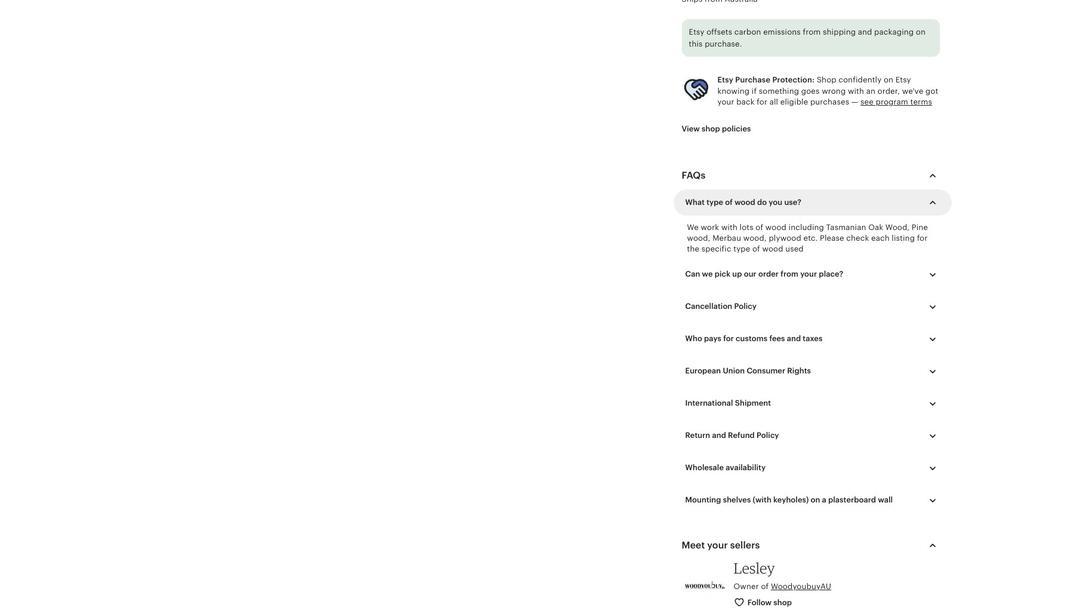 Task type: describe. For each thing, give the bounding box(es) containing it.
faqs button
[[671, 161, 951, 190]]

return and refund policy button
[[677, 423, 949, 448]]

meet your sellers button
[[671, 531, 951, 560]]

pick
[[715, 270, 731, 279]]

see program terms link
[[861, 97, 933, 106]]

can we pick up our order from your place? button
[[677, 262, 949, 287]]

protection:
[[773, 75, 815, 84]]

the
[[687, 245, 700, 254]]

for inside we work with lots of wood including tasmanian oak wood, pine wood, merbau wood, plywood etc. please check each listing for the specific type of wood used
[[918, 234, 928, 243]]

you
[[769, 198, 783, 207]]

meet
[[682, 540, 705, 550]]

from inside etsy offsets carbon emissions from shipping and packaging on this purchase.
[[803, 28, 821, 37]]

back
[[737, 97, 755, 106]]

return
[[686, 431, 711, 440]]

international
[[686, 399, 733, 408]]

can
[[686, 270, 701, 279]]

tasmanian
[[827, 223, 867, 232]]

wholesale availability
[[686, 463, 766, 472]]

cancellation policy button
[[677, 294, 949, 319]]

if
[[752, 86, 757, 95]]

we
[[702, 270, 713, 279]]

of right lots
[[756, 223, 764, 232]]

follow shop
[[748, 598, 792, 607]]

see program terms
[[861, 97, 933, 106]]

policies
[[722, 124, 751, 133]]

of down lots
[[753, 245, 761, 254]]

program
[[876, 97, 909, 106]]

etc.
[[804, 234, 818, 243]]

plywood
[[769, 234, 802, 243]]

shipping
[[823, 28, 856, 37]]

etsy offsets carbon emissions from shipping and packaging on this purchase.
[[689, 28, 926, 48]]

availability
[[726, 463, 766, 472]]

from inside dropdown button
[[781, 270, 799, 279]]

something
[[759, 86, 800, 95]]

cancellation policy
[[686, 302, 757, 311]]

return and refund policy
[[686, 431, 779, 440]]

wood inside "dropdown button"
[[735, 198, 756, 207]]

wholesale
[[686, 463, 724, 472]]

meet your sellers
[[682, 540, 760, 550]]

etsy for etsy offsets carbon emissions from shipping and packaging on this purchase.
[[689, 28, 705, 37]]

sellers
[[731, 540, 760, 550]]

plasterboard
[[829, 496, 877, 505]]

all
[[770, 97, 779, 106]]

union
[[723, 367, 745, 376]]

emissions
[[764, 28, 801, 37]]

(with
[[753, 496, 772, 505]]

mounting shelves (with keyholes) on a plasterboard wall
[[686, 496, 893, 505]]

for inside dropdown button
[[724, 334, 734, 343]]

international shipment
[[686, 399, 771, 408]]

place?
[[819, 270, 844, 279]]

shop confidently on etsy knowing if something goes wrong with an order, we've got your back for all eligible purchases —
[[718, 75, 939, 106]]

who pays for customs fees and taxes
[[686, 334, 823, 343]]

rights
[[788, 367, 811, 376]]

consumer
[[747, 367, 786, 376]]

do
[[758, 198, 767, 207]]

type inside we work with lots of wood including tasmanian oak wood, pine wood, merbau wood, plywood etc. please check each listing for the specific type of wood used
[[734, 245, 751, 254]]

order
[[759, 270, 779, 279]]

listing
[[892, 234, 915, 243]]

wood,
[[886, 223, 910, 232]]

view
[[682, 124, 700, 133]]

offsets
[[707, 28, 733, 37]]

packaging
[[875, 28, 914, 37]]

what
[[686, 198, 705, 207]]

up
[[733, 270, 742, 279]]

work
[[701, 223, 720, 232]]

woodyoubuyau link
[[771, 582, 832, 591]]

follow shop button
[[725, 592, 802, 610]]

use?
[[785, 198, 802, 207]]

on inside etsy offsets carbon emissions from shipping and packaging on this purchase.
[[916, 28, 926, 37]]

our
[[744, 270, 757, 279]]

etsy inside the shop confidently on etsy knowing if something goes wrong with an order, we've got your back for all eligible purchases —
[[896, 75, 912, 84]]

knowing
[[718, 86, 750, 95]]

a
[[823, 496, 827, 505]]

specific
[[702, 245, 732, 254]]

european
[[686, 367, 721, 376]]

mounting shelves (with keyholes) on a plasterboard wall button
[[677, 488, 949, 513]]

eligible
[[781, 97, 809, 106]]

keyholes)
[[774, 496, 809, 505]]

what type of wood do you use? button
[[677, 190, 949, 215]]

pays
[[704, 334, 722, 343]]



Task type: locate. For each thing, give the bounding box(es) containing it.
each
[[872, 234, 890, 243]]

with up merbau
[[722, 223, 738, 232]]

your
[[718, 97, 735, 106], [801, 270, 818, 279], [708, 540, 728, 550]]

0 vertical spatial with
[[848, 86, 865, 95]]

we work with lots of wood including tasmanian oak wood, pine wood, merbau wood, plywood etc. please check each listing for the specific type of wood used
[[687, 223, 929, 254]]

policy down our
[[735, 302, 757, 311]]

0 horizontal spatial from
[[781, 270, 799, 279]]

we've
[[903, 86, 924, 95]]

faqs
[[682, 170, 706, 180]]

and right shipping
[[858, 28, 873, 37]]

for left all
[[757, 97, 768, 106]]

woodyoubuyau
[[771, 582, 832, 591]]

international shipment button
[[677, 391, 949, 416]]

wood left do
[[735, 198, 756, 207]]

shop
[[817, 75, 837, 84]]

1 horizontal spatial shop
[[774, 598, 792, 607]]

of left do
[[726, 198, 733, 207]]

1 vertical spatial and
[[787, 334, 801, 343]]

1 vertical spatial with
[[722, 223, 738, 232]]

1 vertical spatial policy
[[757, 431, 779, 440]]

lots
[[740, 223, 754, 232]]

1 vertical spatial shop
[[774, 598, 792, 607]]

check
[[847, 234, 870, 243]]

got
[[926, 86, 939, 95]]

your inside the shop confidently on etsy knowing if something goes wrong with an order, we've got your back for all eligible purchases —
[[718, 97, 735, 106]]

with inside we work with lots of wood including tasmanian oak wood, pine wood, merbau wood, plywood etc. please check each listing for the specific type of wood used
[[722, 223, 738, 232]]

on right packaging
[[916, 28, 926, 37]]

0 horizontal spatial shop
[[702, 124, 720, 133]]

0 vertical spatial and
[[858, 28, 873, 37]]

2 wood, from the left
[[744, 234, 767, 243]]

european union consumer rights
[[686, 367, 811, 376]]

0 horizontal spatial etsy
[[689, 28, 705, 37]]

1 horizontal spatial on
[[884, 75, 894, 84]]

0 horizontal spatial type
[[707, 198, 724, 207]]

purchases
[[811, 97, 850, 106]]

your inside dropdown button
[[801, 270, 818, 279]]

wholesale availability button
[[677, 456, 949, 481]]

2 vertical spatial and
[[712, 431, 727, 440]]

type inside "dropdown button"
[[707, 198, 724, 207]]

1 horizontal spatial from
[[803, 28, 821, 37]]

your right meet
[[708, 540, 728, 550]]

0 horizontal spatial for
[[724, 334, 734, 343]]

1 vertical spatial wood
[[766, 223, 787, 232]]

we
[[687, 223, 699, 232]]

1 horizontal spatial wood,
[[744, 234, 767, 243]]

of inside what type of wood do you use? "dropdown button"
[[726, 198, 733, 207]]

confidently
[[839, 75, 882, 84]]

cancellation
[[686, 302, 733, 311]]

0 vertical spatial policy
[[735, 302, 757, 311]]

fees
[[770, 334, 785, 343]]

on inside dropdown button
[[811, 496, 821, 505]]

wood down plywood
[[763, 245, 784, 254]]

lesley image
[[682, 563, 727, 607]]

0 horizontal spatial and
[[712, 431, 727, 440]]

including
[[789, 223, 825, 232]]

mounting
[[686, 496, 722, 505]]

etsy up we've
[[896, 75, 912, 84]]

your inside dropdown button
[[708, 540, 728, 550]]

wood, up the
[[687, 234, 711, 243]]

follow
[[748, 598, 772, 607]]

etsy for etsy purchase protection:
[[718, 75, 734, 84]]

shop for view
[[702, 124, 720, 133]]

2 horizontal spatial on
[[916, 28, 926, 37]]

order,
[[878, 86, 901, 95]]

shelves
[[723, 496, 751, 505]]

your down knowing
[[718, 97, 735, 106]]

1 vertical spatial from
[[781, 270, 799, 279]]

0 vertical spatial for
[[757, 97, 768, 106]]

of inside lesley owner of woodyoubuyau
[[761, 582, 769, 591]]

on left a
[[811, 496, 821, 505]]

type right what
[[707, 198, 724, 207]]

shop
[[702, 124, 720, 133], [774, 598, 792, 607]]

european union consumer rights button
[[677, 359, 949, 384]]

with up the —
[[848, 86, 865, 95]]

used
[[786, 245, 804, 254]]

on up order,
[[884, 75, 894, 84]]

who pays for customs fees and taxes button
[[677, 327, 949, 352]]

wrong
[[822, 86, 846, 95]]

policy right refund
[[757, 431, 779, 440]]

who
[[686, 334, 703, 343]]

2 vertical spatial for
[[724, 334, 734, 343]]

from left shipping
[[803, 28, 821, 37]]

and
[[858, 28, 873, 37], [787, 334, 801, 343], [712, 431, 727, 440]]

0 vertical spatial from
[[803, 28, 821, 37]]

etsy
[[689, 28, 705, 37], [718, 75, 734, 84], [896, 75, 912, 84]]

lesley
[[734, 559, 775, 577]]

and right fees
[[787, 334, 801, 343]]

1 horizontal spatial etsy
[[718, 75, 734, 84]]

with inside the shop confidently on etsy knowing if something goes wrong with an order, we've got your back for all eligible purchases —
[[848, 86, 865, 95]]

etsy purchase protection:
[[718, 75, 815, 84]]

shipment
[[735, 399, 771, 408]]

what type of wood do you use?
[[686, 198, 802, 207]]

1 wood, from the left
[[687, 234, 711, 243]]

1 vertical spatial your
[[801, 270, 818, 279]]

an
[[867, 86, 876, 95]]

2 horizontal spatial for
[[918, 234, 928, 243]]

0 horizontal spatial with
[[722, 223, 738, 232]]

2 horizontal spatial and
[[858, 28, 873, 37]]

shop right view
[[702, 124, 720, 133]]

0 vertical spatial type
[[707, 198, 724, 207]]

policy inside cancellation policy "dropdown button"
[[735, 302, 757, 311]]

0 vertical spatial shop
[[702, 124, 720, 133]]

from right order
[[781, 270, 799, 279]]

from
[[803, 28, 821, 37], [781, 270, 799, 279]]

and inside etsy offsets carbon emissions from shipping and packaging on this purchase.
[[858, 28, 873, 37]]

carbon
[[735, 28, 762, 37]]

purchase.
[[705, 39, 742, 48]]

please
[[820, 234, 845, 243]]

shop right follow
[[774, 598, 792, 607]]

0 horizontal spatial on
[[811, 496, 821, 505]]

on inside the shop confidently on etsy knowing if something goes wrong with an order, we've got your back for all eligible purchases —
[[884, 75, 894, 84]]

1 horizontal spatial with
[[848, 86, 865, 95]]

can we pick up our order from your place?
[[686, 270, 844, 279]]

0 vertical spatial on
[[916, 28, 926, 37]]

wood
[[735, 198, 756, 207], [766, 223, 787, 232], [763, 245, 784, 254]]

etsy inside etsy offsets carbon emissions from shipping and packaging on this purchase.
[[689, 28, 705, 37]]

customs
[[736, 334, 768, 343]]

type down merbau
[[734, 245, 751, 254]]

your left the place?
[[801, 270, 818, 279]]

see
[[861, 97, 874, 106]]

0 vertical spatial your
[[718, 97, 735, 106]]

with
[[848, 86, 865, 95], [722, 223, 738, 232]]

0 vertical spatial wood
[[735, 198, 756, 207]]

2 horizontal spatial etsy
[[896, 75, 912, 84]]

of
[[726, 198, 733, 207], [756, 223, 764, 232], [753, 245, 761, 254], [761, 582, 769, 591]]

1 horizontal spatial and
[[787, 334, 801, 343]]

etsy up this
[[689, 28, 705, 37]]

shop for follow
[[774, 598, 792, 607]]

for down pine at the right
[[918, 234, 928, 243]]

goes
[[802, 86, 820, 95]]

for inside the shop confidently on etsy knowing if something goes wrong with an order, we've got your back for all eligible purchases —
[[757, 97, 768, 106]]

0 horizontal spatial wood,
[[687, 234, 711, 243]]

wood up plywood
[[766, 223, 787, 232]]

pine
[[912, 223, 929, 232]]

purchase
[[736, 75, 771, 84]]

1 horizontal spatial type
[[734, 245, 751, 254]]

for right pays
[[724, 334, 734, 343]]

1 vertical spatial type
[[734, 245, 751, 254]]

2 vertical spatial wood
[[763, 245, 784, 254]]

owner
[[734, 582, 759, 591]]

2 vertical spatial on
[[811, 496, 821, 505]]

of up follow shop button
[[761, 582, 769, 591]]

wall
[[878, 496, 893, 505]]

1 vertical spatial for
[[918, 234, 928, 243]]

policy inside return and refund policy dropdown button
[[757, 431, 779, 440]]

merbau
[[713, 234, 742, 243]]

and right return
[[712, 431, 727, 440]]

this
[[689, 39, 703, 48]]

wood, down lots
[[744, 234, 767, 243]]

etsy up knowing
[[718, 75, 734, 84]]

view shop policies button
[[673, 118, 760, 140]]

1 vertical spatial on
[[884, 75, 894, 84]]

2 vertical spatial your
[[708, 540, 728, 550]]

1 horizontal spatial for
[[757, 97, 768, 106]]

view shop policies
[[682, 124, 751, 133]]



Task type: vqa. For each thing, say whether or not it's contained in the screenshot.
second wood, from right
yes



